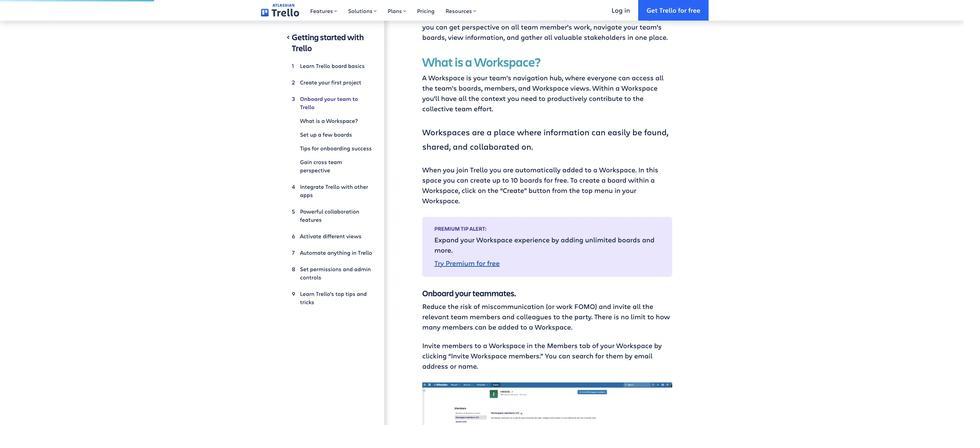 Task type: describe. For each thing, give the bounding box(es) containing it.
work
[[557, 302, 573, 311]]

set for set up a few boards
[[300, 131, 309, 138]]

place inside workspaces are a place where information can easily be found, shared, and collaborated on.
[[494, 126, 515, 138]]

trello inside integrate trello with other apps
[[326, 183, 340, 190]]

button
[[529, 186, 551, 195]]

from
[[553, 186, 568, 195]]

"create"
[[501, 186, 527, 195]]

apps
[[300, 191, 313, 199]]

reduce
[[423, 302, 446, 311]]

the inside invite members to a workspace in the members tab of your workspace by clicking "invite workspace members." you can search for them by email address or name.
[[535, 341, 546, 351]]

for up teammates. on the bottom
[[477, 259, 486, 268]]

started
[[320, 32, 346, 43]]

workspace? for what is a workspace?
[[326, 117, 358, 124]]

free for get trello for free
[[689, 6, 701, 14]]

0 vertical spatial members
[[470, 312, 501, 322]]

2 horizontal spatial workspace.
[[600, 165, 637, 175]]

the up limit at the right bottom of the page
[[643, 302, 654, 311]]

learn trello's top tips and tricks link
[[292, 287, 374, 309]]

for inside when you join trello you are automatically added to a workspace. in this space you can create up to 10 boards for free. to create a board within a workspace, click on the "create" button from the top menu in your workspace.
[[544, 176, 553, 185]]

all right have
[[459, 94, 467, 103]]

team inside trello workspaces are a secure place for all your team's projects. at a glance, you can get perspective on all team member's work, navigate your team's boards, view information, and gather all valuable stakeholders in one place.
[[521, 22, 539, 32]]

trello inside when you join trello you are automatically added to a workspace. in this space you can create up to 10 boards for free. to create a board within a workspace, click on the "create" button from the top menu in your workspace.
[[470, 165, 488, 175]]

for inside invite members to a workspace in the members tab of your workspace by clicking "invite workspace members." you can search for them by email address or name.
[[596, 352, 605, 361]]

name.
[[459, 362, 479, 371]]

boards, inside what is a workspace? a workspace is your team's navigation hub, where everyone can access all the team's boards, members, and workspace views. within a workspace you'll have all the context you need to productively contribute to the collective team effort.
[[459, 84, 483, 93]]

solutions button
[[343, 0, 382, 21]]

your inside when you join trello you are automatically added to a workspace. in this space you can create up to 10 boards for free. to create a board within a workspace, click on the "create" button from the top menu in your workspace.
[[623, 186, 637, 195]]

workspace,
[[423, 186, 460, 195]]

learn for learn trello board basics
[[300, 62, 315, 69]]

get trello for free link
[[639, 0, 709, 21]]

workspaces inside workspaces are a place where information can easily be found, shared, and collaborated on.
[[423, 126, 470, 138]]

where inside workspaces are a place where information can easily be found, shared, and collaborated on.
[[517, 126, 542, 138]]

member's
[[540, 22, 573, 32]]

are inside workspaces are a place where information can easily be found, shared, and collaborated on.
[[472, 126, 485, 138]]

and inside learn trello's top tips and tricks
[[357, 290, 367, 298]]

tricks
[[300, 299, 314, 306]]

2 create from the left
[[580, 176, 600, 185]]

your inside premium tip alert: expand your workspace experience by adding unlimited boards and more.
[[461, 235, 475, 245]]

on inside trello workspaces are a secure place for all your team's projects. at a glance, you can get perspective on all team member's work, navigate your team's boards, view information, and gather all valuable stakeholders in one place.
[[502, 22, 510, 32]]

with for started
[[348, 32, 364, 43]]

getting started with trello
[[292, 32, 364, 54]]

you left join
[[443, 165, 455, 175]]

have
[[441, 94, 457, 103]]

(or
[[546, 302, 555, 311]]

features button
[[305, 0, 343, 21]]

perspective inside trello workspaces are a secure place for all your team's projects. at a glance, you can get perspective on all team member's work, navigate your team's boards, view information, and gather all valuable stakeholders in one place.
[[462, 22, 500, 32]]

for right the tips
[[312, 145, 319, 152]]

to inside onboard your team to trello
[[353, 95, 358, 103]]

trello up create your first project
[[316, 62, 330, 69]]

and inside workspaces are a place where information can easily be found, shared, and collaborated on.
[[453, 141, 468, 152]]

integrate trello with other apps link
[[292, 180, 374, 202]]

at
[[634, 12, 641, 21]]

pricing link
[[412, 0, 440, 21]]

team's up members,
[[490, 73, 512, 82]]

menu
[[595, 186, 613, 195]]

address
[[423, 362, 449, 371]]

colleagues
[[517, 312, 552, 322]]

page progress progress bar
[[0, 0, 154, 1]]

plans button
[[382, 0, 412, 21]]

1 create from the left
[[470, 176, 491, 185]]

you down collaborated
[[490, 165, 502, 175]]

added inside when you join trello you are automatically added to a workspace. in this space you can create up to 10 boards for free. to create a board within a workspace, click on the "create" button from the top menu in your workspace.
[[563, 165, 584, 175]]

1 vertical spatial workspace.
[[423, 196, 460, 205]]

in inside when you join trello you are automatically added to a workspace. in this space you can create up to 10 boards for free. to create a board within a workspace, click on the "create" button from the top menu in your workspace.
[[615, 186, 621, 195]]

cross
[[314, 158, 327, 166]]

tip
[[461, 225, 469, 232]]

and inside premium tip alert: expand your workspace experience by adding unlimited boards and more.
[[643, 235, 655, 245]]

can inside what is a workspace? a workspace is your team's navigation hub, where everyone can access all the team's boards, members, and workspace views. within a workspace you'll have all the context you need to productively contribute to the collective team effort.
[[619, 73, 631, 82]]

information,
[[466, 33, 505, 42]]

work,
[[574, 22, 592, 32]]

with for trello
[[341, 183, 353, 190]]

onboard your team to trello link
[[292, 92, 374, 114]]

the up "effort."
[[469, 94, 480, 103]]

up inside when you join trello you are automatically added to a workspace. in this space you can create up to 10 boards for free. to create a board within a workspace, click on the "create" button from the top menu in your workspace.
[[493, 176, 501, 185]]

all right the access
[[656, 73, 664, 82]]

the down work
[[562, 312, 573, 322]]

navigate
[[594, 22, 622, 32]]

your up work, on the right of page
[[565, 12, 579, 21]]

members,
[[485, 84, 517, 93]]

resources
[[446, 7, 472, 14]]

click
[[462, 186, 476, 195]]

get
[[450, 22, 460, 32]]

workspace up members."
[[489, 341, 526, 351]]

unlimited
[[586, 235, 617, 245]]

place.
[[649, 33, 668, 42]]

free for try premium for free
[[488, 259, 500, 268]]

this
[[647, 165, 659, 175]]

join
[[457, 165, 469, 175]]

pricing
[[417, 7, 435, 14]]

a inside what is a workspace? link
[[322, 117, 325, 124]]

there
[[595, 312, 613, 322]]

access
[[632, 73, 654, 82]]

trello up admin
[[358, 249, 372, 256]]

gain cross team perspective
[[300, 158, 342, 174]]

are inside when you join trello you are automatically added to a workspace. in this space you can create up to 10 boards for free. to create a board within a workspace, click on the "create" button from the top menu in your workspace.
[[503, 165, 514, 175]]

can inside trello workspaces are a secure place for all your team's projects. at a glance, you can get perspective on all team member's work, navigate your team's boards, view information, and gather all valuable stakeholders in one place.
[[436, 22, 448, 32]]

expand
[[435, 235, 459, 245]]

the down the access
[[633, 94, 644, 103]]

set for set permissions and admin controls
[[300, 266, 309, 273]]

easily
[[608, 126, 631, 138]]

what for what is a workspace? a workspace is your team's navigation hub, where everyone can access all the team's boards, members, and workspace views. within a workspace you'll have all the context you need to productively contribute to the collective team effort.
[[423, 54, 453, 70]]

boards inside premium tip alert: expand your workspace experience by adding unlimited boards and more.
[[618, 235, 641, 245]]

you'll
[[423, 94, 440, 103]]

you inside what is a workspace? a workspace is your team's navigation hub, where everyone can access all the team's boards, members, and workspace views. within a workspace you'll have all the context you need to productively contribute to the collective team effort.
[[508, 94, 520, 103]]

board inside when you join trello you are automatically added to a workspace. in this space you can create up to 10 boards for free. to create a board within a workspace, click on the "create" button from the top menu in your workspace.
[[608, 176, 627, 185]]

what is a workspace? a workspace is your team's navigation hub, where everyone can access all the team's boards, members, and workspace views. within a workspace you'll have all the context you need to productively contribute to the collective team effort.
[[423, 54, 664, 113]]

information
[[544, 126, 590, 138]]

in inside trello workspaces are a secure place for all your team's projects. at a glance, you can get perspective on all team member's work, navigate your team's boards, view information, and gather all valuable stakeholders in one place.
[[628, 33, 634, 42]]

onboard for teammates.
[[423, 288, 454, 299]]

boards inside when you join trello you are automatically added to a workspace. in this space you can create up to 10 boards for free. to create a board within a workspace, click on the "create" button from the top menu in your workspace.
[[520, 176, 543, 185]]

log
[[612, 6, 623, 14]]

a inside set up a few boards link
[[318, 131, 322, 138]]

clicking
[[423, 352, 447, 361]]

trello inside trello workspaces are a secure place for all your team's projects. at a glance, you can get perspective on all team member's work, navigate your team's boards, view information, and gather all valuable stakeholders in one place.
[[423, 12, 441, 21]]

when you join trello you are automatically added to a workspace. in this space you can create up to 10 boards for free. to create a board within a workspace, click on the "create" button from the top menu in your workspace.
[[423, 165, 659, 205]]

0 vertical spatial board
[[332, 62, 347, 69]]

the left the risk
[[448, 302, 459, 311]]

success
[[352, 145, 372, 152]]

a inside onboard your teammates. reduce the risk of miscommunication (or work fomo) and invite all the relevant team members and colleagues to the party. there is no limit to how many members can be added to a workspace.
[[529, 323, 534, 332]]

atlassian trello image
[[261, 4, 299, 17]]

trello inside onboard your team to trello
[[300, 103, 315, 111]]

invite members to a workspace in the members tab of your workspace by clicking "invite workspace members." you can search for them by email address or name.
[[423, 341, 662, 371]]

activate
[[300, 233, 322, 240]]

no
[[621, 312, 630, 322]]

learn trello board basics link
[[292, 59, 374, 73]]

a
[[423, 73, 427, 82]]

team inside what is a workspace? a workspace is your team's navigation hub, where everyone can access all the team's boards, members, and workspace views. within a workspace you'll have all the context you need to productively contribute to the collective team effort.
[[455, 104, 472, 113]]

few
[[323, 131, 333, 138]]

create your first project
[[300, 79, 362, 86]]

miscommunication
[[482, 302, 545, 311]]

an image showing members for a trello workspace image
[[423, 383, 673, 425]]

in
[[639, 165, 645, 175]]

trello right get
[[660, 6, 677, 14]]

the up you'll
[[423, 84, 433, 93]]

you up workspace,
[[444, 176, 455, 185]]

try premium for free
[[435, 259, 500, 268]]

your inside what is a workspace? a workspace is your team's navigation hub, where everyone can access all the team's boards, members, and workspace views. within a workspace you'll have all the context you need to productively contribute to the collective team effort.
[[474, 73, 488, 82]]

contribute
[[589, 94, 623, 103]]

context
[[481, 94, 506, 103]]

premium tip alert: expand your workspace experience by adding unlimited boards and more.
[[435, 225, 655, 255]]

workspace up name.
[[471, 352, 507, 361]]

need
[[521, 94, 537, 103]]

workspace down the access
[[622, 84, 658, 93]]

the down to
[[570, 186, 580, 195]]

automatically
[[516, 165, 561, 175]]

anything
[[328, 249, 351, 256]]

powerful collaboration features link
[[292, 205, 374, 227]]

admin
[[355, 266, 371, 273]]

tips
[[300, 145, 311, 152]]

tips for onboarding success link
[[292, 142, 374, 155]]

hub,
[[550, 73, 564, 82]]



Task type: locate. For each thing, give the bounding box(es) containing it.
workspaces
[[442, 12, 482, 21], [423, 126, 470, 138]]

1 vertical spatial up
[[493, 176, 501, 185]]

0 horizontal spatial onboard
[[300, 95, 323, 103]]

found,
[[645, 126, 669, 138]]

1 vertical spatial of
[[593, 341, 599, 351]]

can inside invite members to a workspace in the members tab of your workspace by clicking "invite workspace members." you can search for them by email address or name.
[[559, 352, 571, 361]]

powerful
[[300, 208, 324, 215]]

getting
[[292, 32, 319, 43]]

trello right join
[[470, 165, 488, 175]]

of inside invite members to a workspace in the members tab of your workspace by clicking "invite workspace members." you can search for them by email address or name.
[[593, 341, 599, 351]]

onboard inside onboard your team to trello
[[300, 95, 323, 103]]

0 vertical spatial where
[[565, 73, 586, 82]]

0 horizontal spatial perspective
[[300, 167, 330, 174]]

0 vertical spatial with
[[348, 32, 364, 43]]

projects.
[[605, 12, 632, 21]]

1 horizontal spatial boards,
[[459, 84, 483, 93]]

by down how
[[655, 341, 662, 351]]

0 vertical spatial by
[[552, 235, 560, 245]]

your up the risk
[[455, 288, 472, 299]]

create your first project link
[[292, 76, 374, 89]]

onboard inside onboard your teammates. reduce the risk of miscommunication (or work fomo) and invite all the relevant team members and colleagues to the party. there is no limit to how many members can be added to a workspace.
[[423, 288, 454, 299]]

first
[[332, 79, 342, 86]]

0 horizontal spatial top
[[336, 290, 345, 298]]

you
[[423, 22, 434, 32], [508, 94, 520, 103], [443, 165, 455, 175], [490, 165, 502, 175], [444, 176, 455, 185]]

can inside onboard your teammates. reduce the risk of miscommunication (or work fomo) and invite all the relevant team members and colleagues to the party. there is no limit to how many members can be added to a workspace.
[[475, 323, 487, 332]]

1 horizontal spatial place
[[525, 12, 542, 21]]

create up click
[[470, 176, 491, 185]]

0 vertical spatial perspective
[[462, 22, 500, 32]]

up left the few on the left of page
[[310, 131, 317, 138]]

are
[[484, 12, 494, 21], [472, 126, 485, 138], [503, 165, 514, 175]]

on
[[502, 22, 510, 32], [478, 186, 486, 195]]

within
[[629, 176, 649, 185]]

boards
[[334, 131, 352, 138], [520, 176, 543, 185], [618, 235, 641, 245]]

are up 10
[[503, 165, 514, 175]]

onboard up reduce
[[423, 288, 454, 299]]

1 vertical spatial what
[[300, 117, 315, 124]]

fomo)
[[575, 302, 598, 311]]

1 vertical spatial boards,
[[459, 84, 483, 93]]

0 horizontal spatial what
[[300, 117, 315, 124]]

workspaces up get
[[442, 12, 482, 21]]

team down first in the top left of the page
[[337, 95, 351, 103]]

workspace. down workspace,
[[423, 196, 460, 205]]

with inside integrate trello with other apps
[[341, 183, 353, 190]]

your inside invite members to a workspace in the members tab of your workspace by clicking "invite workspace members." you can search for them by email address or name.
[[601, 341, 615, 351]]

your inside onboard your teammates. reduce the risk of miscommunication (or work fomo) and invite all the relevant team members and colleagues to the party. there is no limit to how many members can be added to a workspace.
[[455, 288, 472, 299]]

are up collaborated
[[472, 126, 485, 138]]

your down create your first project
[[325, 95, 336, 103]]

0 horizontal spatial up
[[310, 131, 317, 138]]

learn up tricks
[[300, 290, 315, 298]]

other
[[355, 183, 369, 190]]

boards, inside trello workspaces are a secure place for all your team's projects. at a glance, you can get perspective on all team member's work, navigate your team's boards, view information, and gather all valuable stakeholders in one place.
[[423, 33, 447, 42]]

0 vertical spatial free
[[689, 6, 701, 14]]

1 horizontal spatial workspace.
[[535, 323, 573, 332]]

all down member's
[[545, 33, 553, 42]]

try premium for free link
[[435, 259, 500, 268]]

1 horizontal spatial free
[[689, 6, 701, 14]]

trello left "started"
[[292, 43, 312, 54]]

team's up work, on the right of page
[[581, 12, 603, 21]]

for left free.
[[544, 176, 553, 185]]

learn up create
[[300, 62, 315, 69]]

where up views.
[[565, 73, 586, 82]]

1 vertical spatial with
[[341, 183, 353, 190]]

top
[[582, 186, 593, 195], [336, 290, 345, 298]]

be down miscommunication
[[489, 323, 497, 332]]

your down tip
[[461, 235, 475, 245]]

set permissions and admin controls link
[[292, 263, 374, 285]]

learn inside learn trello's top tips and tricks
[[300, 290, 315, 298]]

valuable
[[555, 33, 583, 42]]

boards, left the view
[[423, 33, 447, 42]]

0 vertical spatial on
[[502, 22, 510, 32]]

and inside set permissions and admin controls
[[343, 266, 353, 273]]

1 vertical spatial members
[[443, 323, 473, 332]]

the
[[423, 84, 433, 93], [469, 94, 480, 103], [633, 94, 644, 103], [488, 186, 499, 195], [570, 186, 580, 195], [448, 302, 459, 311], [643, 302, 654, 311], [562, 312, 573, 322], [535, 341, 546, 351]]

trello workspaces are a secure place for all your team's projects. at a glance, you can get perspective on all team member's work, navigate your team's boards, view information, and gather all valuable stakeholders in one place.
[[423, 12, 672, 42]]

in right log in the top right of the page
[[625, 6, 631, 14]]

1 vertical spatial board
[[608, 176, 627, 185]]

space
[[423, 176, 442, 185]]

all up limit at the right bottom of the page
[[633, 302, 641, 311]]

"invite
[[449, 352, 469, 361]]

set inside set permissions and admin controls
[[300, 266, 309, 273]]

1 horizontal spatial board
[[608, 176, 627, 185]]

2 vertical spatial boards
[[618, 235, 641, 245]]

place up collaborated
[[494, 126, 515, 138]]

to
[[571, 176, 578, 185]]

premium up expand
[[435, 225, 460, 232]]

team up gather
[[521, 22, 539, 32]]

can
[[436, 22, 448, 32], [619, 73, 631, 82], [592, 126, 606, 138], [457, 176, 469, 185], [475, 323, 487, 332], [559, 352, 571, 361]]

collaborated
[[470, 141, 520, 152]]

your up them
[[601, 341, 615, 351]]

where up on.
[[517, 126, 542, 138]]

you inside trello workspaces are a secure place for all your team's projects. at a glance, you can get perspective on all team member's work, navigate your team's boards, view information, and gather all valuable stakeholders in one place.
[[423, 22, 434, 32]]

board up 'menu'
[[608, 176, 627, 185]]

place
[[525, 12, 542, 21], [494, 126, 515, 138]]

in right 'menu'
[[615, 186, 621, 195]]

team down the risk
[[451, 312, 468, 322]]

how
[[656, 312, 671, 322]]

workspace down alert: at bottom
[[477, 235, 513, 245]]

your inside onboard your team to trello
[[325, 95, 336, 103]]

1 vertical spatial workspace?
[[326, 117, 358, 124]]

of inside onboard your teammates. reduce the risk of miscommunication (or work fomo) and invite all the relevant team members and colleagues to the party. there is no limit to how many members can be added to a workspace.
[[474, 302, 480, 311]]

automate
[[300, 249, 326, 256]]

a inside invite members to a workspace in the members tab of your workspace by clicking "invite workspace members." you can search for them by email address or name.
[[483, 341, 488, 351]]

board up first in the top left of the page
[[332, 62, 347, 69]]

team inside onboard your team to trello
[[337, 95, 351, 103]]

0 vertical spatial what
[[423, 54, 453, 70]]

workspace?
[[475, 54, 541, 70], [326, 117, 358, 124]]

top inside learn trello's top tips and tricks
[[336, 290, 345, 298]]

can inside when you join trello you are automatically added to a workspace. in this space you can create up to 10 boards for free. to create a board within a workspace, click on the "create" button from the top menu in your workspace.
[[457, 176, 469, 185]]

be inside onboard your teammates. reduce the risk of miscommunication (or work fomo) and invite all the relevant team members and colleagues to the party. there is no limit to how many members can be added to a workspace.
[[489, 323, 497, 332]]

what up a
[[423, 54, 453, 70]]

trello down gain cross team perspective link
[[326, 183, 340, 190]]

a
[[496, 12, 500, 21], [643, 12, 647, 21], [466, 54, 473, 70], [616, 84, 620, 93], [322, 117, 325, 124], [487, 126, 492, 138], [318, 131, 322, 138], [594, 165, 598, 175], [602, 176, 606, 185], [651, 176, 655, 185], [529, 323, 534, 332], [483, 341, 488, 351]]

workspace? for what is a workspace? a workspace is your team's navigation hub, where everyone can access all the team's boards, members, and workspace views. within a workspace you'll have all the context you need to productively contribute to the collective team effort.
[[475, 54, 541, 70]]

boards right the few on the left of page
[[334, 131, 352, 138]]

getting started with trello link
[[292, 32, 374, 56]]

your down at
[[624, 22, 638, 32]]

effort.
[[474, 104, 494, 113]]

1 horizontal spatial added
[[563, 165, 584, 175]]

0 vertical spatial be
[[633, 126, 643, 138]]

onboard for team
[[300, 95, 323, 103]]

on right click
[[478, 186, 486, 195]]

0 vertical spatial boards
[[334, 131, 352, 138]]

in inside invite members to a workspace in the members tab of your workspace by clicking "invite workspace members." you can search for them by email address or name.
[[527, 341, 533, 351]]

premium right the "try" on the bottom
[[446, 259, 475, 268]]

team inside onboard your teammates. reduce the risk of miscommunication (or work fomo) and invite all the relevant team members and colleagues to the party. there is no limit to how many members can be added to a workspace.
[[451, 312, 468, 322]]

1 horizontal spatial what
[[423, 54, 453, 70]]

workspace? inside what is a workspace? link
[[326, 117, 358, 124]]

workspace. inside onboard your teammates. reduce the risk of miscommunication (or work fomo) and invite all the relevant team members and colleagues to the party. there is no limit to how many members can be added to a workspace.
[[535, 323, 573, 332]]

0 horizontal spatial of
[[474, 302, 480, 311]]

workspaces inside trello workspaces are a secure place for all your team's projects. at a glance, you can get perspective on all team member's work, navigate your team's boards, view information, and gather all valuable stakeholders in one place.
[[442, 12, 482, 21]]

1 vertical spatial onboard
[[423, 288, 454, 299]]

of right the risk
[[474, 302, 480, 311]]

0 horizontal spatial place
[[494, 126, 515, 138]]

0 vertical spatial top
[[582, 186, 593, 195]]

on down secure at top right
[[502, 22, 510, 32]]

2 horizontal spatial boards
[[618, 235, 641, 245]]

members inside invite members to a workspace in the members tab of your workspace by clicking "invite workspace members." you can search for them by email address or name.
[[442, 341, 473, 351]]

in up members."
[[527, 341, 533, 351]]

1 horizontal spatial boards
[[520, 176, 543, 185]]

2 learn from the top
[[300, 290, 315, 298]]

0 vertical spatial premium
[[435, 225, 460, 232]]

are inside trello workspaces are a secure place for all your team's projects. at a glance, you can get perspective on all team member's work, navigate your team's boards, view information, and gather all valuable stakeholders in one place.
[[484, 12, 494, 21]]

1 vertical spatial place
[[494, 126, 515, 138]]

2 vertical spatial members
[[442, 341, 473, 351]]

1 horizontal spatial on
[[502, 22, 510, 32]]

and inside what is a workspace? a workspace is your team's navigation hub, where everyone can access all the team's boards, members, and workspace views. within a workspace you'll have all the context you need to productively contribute to the collective team effort.
[[519, 84, 531, 93]]

free.
[[555, 176, 569, 185]]

10
[[511, 176, 518, 185]]

1 vertical spatial premium
[[446, 259, 475, 268]]

invite
[[423, 341, 441, 351]]

gain cross team perspective link
[[292, 155, 374, 177]]

for inside trello workspaces are a secure place for all your team's projects. at a glance, you can get perspective on all team member's work, navigate your team's boards, view information, and gather all valuable stakeholders in one place.
[[544, 12, 553, 21]]

email
[[635, 352, 653, 361]]

0 horizontal spatial boards,
[[423, 33, 447, 42]]

0 horizontal spatial workspace?
[[326, 117, 358, 124]]

collaboration
[[325, 208, 360, 215]]

workspace? up members,
[[475, 54, 541, 70]]

1 vertical spatial set
[[300, 266, 309, 273]]

all down secure at top right
[[511, 22, 520, 32]]

board
[[332, 62, 347, 69], [608, 176, 627, 185]]

many
[[423, 323, 441, 332]]

1 horizontal spatial of
[[593, 341, 599, 351]]

0 horizontal spatial where
[[517, 126, 542, 138]]

added
[[563, 165, 584, 175], [498, 323, 519, 332]]

0 horizontal spatial free
[[488, 259, 500, 268]]

workspace inside premium tip alert: expand your workspace experience by adding unlimited boards and more.
[[477, 235, 513, 245]]

1 vertical spatial by
[[655, 341, 662, 351]]

for right glance,
[[679, 6, 687, 14]]

for up member's
[[544, 12, 553, 21]]

what inside what is a workspace? a workspace is your team's navigation hub, where everyone can access all the team's boards, members, and workspace views. within a workspace you'll have all the context you need to productively contribute to the collective team effort.
[[423, 54, 453, 70]]

0 horizontal spatial be
[[489, 323, 497, 332]]

1 vertical spatial perspective
[[300, 167, 330, 174]]

2 vertical spatial are
[[503, 165, 514, 175]]

workspace up email
[[617, 341, 653, 351]]

gain
[[300, 158, 312, 166]]

added down miscommunication
[[498, 323, 519, 332]]

automate anything in trello
[[300, 249, 372, 256]]

by inside premium tip alert: expand your workspace experience by adding unlimited boards and more.
[[552, 235, 560, 245]]

0 vertical spatial workspace.
[[600, 165, 637, 175]]

powerful collaboration features
[[300, 208, 360, 223]]

0 vertical spatial added
[[563, 165, 584, 175]]

with inside getting started with trello
[[348, 32, 364, 43]]

0 horizontal spatial board
[[332, 62, 347, 69]]

1 set from the top
[[300, 131, 309, 138]]

can inside workspaces are a place where information can easily be found, shared, and collaborated on.
[[592, 126, 606, 138]]

what for what is a workspace?
[[300, 117, 315, 124]]

perspective down cross
[[300, 167, 330, 174]]

to
[[539, 94, 546, 103], [625, 94, 632, 103], [353, 95, 358, 103], [585, 165, 592, 175], [503, 176, 510, 185], [554, 312, 561, 322], [648, 312, 655, 322], [521, 323, 528, 332], [475, 341, 482, 351]]

1 vertical spatial are
[[472, 126, 485, 138]]

teammates.
[[473, 288, 517, 299]]

for left them
[[596, 352, 605, 361]]

trello down create
[[300, 103, 315, 111]]

workspace.
[[600, 165, 637, 175], [423, 196, 460, 205], [535, 323, 573, 332]]

0 vertical spatial learn
[[300, 62, 315, 69]]

1 vertical spatial free
[[488, 259, 500, 268]]

set permissions and admin controls
[[300, 266, 371, 281]]

on.
[[522, 141, 533, 152]]

of
[[474, 302, 480, 311], [593, 341, 599, 351]]

2 set from the top
[[300, 266, 309, 273]]

2 vertical spatial by
[[625, 352, 633, 361]]

when
[[423, 165, 442, 175]]

1 vertical spatial added
[[498, 323, 519, 332]]

added inside onboard your teammates. reduce the risk of miscommunication (or work fomo) and invite all the relevant team members and colleagues to the party. there is no limit to how many members can be added to a workspace.
[[498, 323, 519, 332]]

onboard your team to trello
[[300, 95, 358, 111]]

all
[[555, 12, 563, 21], [511, 22, 520, 32], [545, 33, 553, 42], [656, 73, 664, 82], [459, 94, 467, 103], [633, 302, 641, 311]]

automate anything in trello link
[[292, 246, 374, 260]]

are up information,
[[484, 12, 494, 21]]

premium inside premium tip alert: expand your workspace experience by adding unlimited boards and more.
[[435, 225, 460, 232]]

be inside workspaces are a place where information can easily be found, shared, and collaborated on.
[[633, 126, 643, 138]]

set up the controls
[[300, 266, 309, 273]]

glance,
[[649, 12, 672, 21]]

place up gather
[[525, 12, 542, 21]]

experience
[[515, 235, 550, 245]]

trello left resources
[[423, 12, 441, 21]]

1 vertical spatial top
[[336, 290, 345, 298]]

boards,
[[423, 33, 447, 42], [459, 84, 483, 93]]

1 vertical spatial be
[[489, 323, 497, 332]]

workspace? up set up a few boards link
[[326, 117, 358, 124]]

up left 10
[[493, 176, 501, 185]]

learn trello's top tips and tricks
[[300, 290, 367, 306]]

tips
[[346, 290, 356, 298]]

the up you
[[535, 341, 546, 351]]

onboard down create
[[300, 95, 323, 103]]

1 horizontal spatial up
[[493, 176, 501, 185]]

you down pricing
[[423, 22, 434, 32]]

permissions
[[310, 266, 342, 273]]

them
[[606, 352, 624, 361]]

navigation
[[513, 73, 548, 82]]

0 vertical spatial place
[[525, 12, 542, 21]]

1 horizontal spatial onboard
[[423, 288, 454, 299]]

to inside invite members to a workspace in the members tab of your workspace by clicking "invite workspace members." you can search for them by email address or name.
[[475, 341, 482, 351]]

0 vertical spatial of
[[474, 302, 480, 311]]

1 learn from the top
[[300, 62, 315, 69]]

workspaces up shared,
[[423, 126, 470, 138]]

1 horizontal spatial be
[[633, 126, 643, 138]]

on inside when you join trello you are automatically added to a workspace. in this space you can create up to 10 boards for free. to create a board within a workspace, click on the "create" button from the top menu in your workspace.
[[478, 186, 486, 195]]

workspace. up "members"
[[535, 323, 573, 332]]

0 vertical spatial workspace?
[[475, 54, 541, 70]]

1 horizontal spatial top
[[582, 186, 593, 195]]

where inside what is a workspace? a workspace is your team's navigation hub, where everyone can access all the team's boards, members, and workspace views. within a workspace you'll have all the context you need to productively contribute to the collective team effort.
[[565, 73, 586, 82]]

learn
[[300, 62, 315, 69], [300, 290, 315, 298]]

1 horizontal spatial perspective
[[462, 22, 500, 32]]

team's up have
[[435, 84, 457, 93]]

workspace up have
[[429, 73, 465, 82]]

workspace? inside what is a workspace? a workspace is your team's navigation hub, where everyone can access all the team's boards, members, and workspace views. within a workspace you'll have all the context you need to productively contribute to the collective team effort.
[[475, 54, 541, 70]]

activate different views
[[300, 233, 362, 240]]

trello inside getting started with trello
[[292, 43, 312, 54]]

views
[[347, 233, 362, 240]]

your up members,
[[474, 73, 488, 82]]

create
[[300, 79, 317, 86]]

adding
[[561, 235, 584, 245]]

1 horizontal spatial by
[[625, 352, 633, 361]]

and inside trello workspaces are a secure place for all your team's projects. at a glance, you can get perspective on all team member's work, navigate your team's boards, view information, and gather all valuable stakeholders in one place.
[[507, 33, 519, 42]]

all inside onboard your teammates. reduce the risk of miscommunication (or work fomo) and invite all the relevant team members and colleagues to the party. there is no limit to how many members can be added to a workspace.
[[633, 302, 641, 311]]

team's up place.
[[640, 22, 662, 32]]

0 horizontal spatial create
[[470, 176, 491, 185]]

top inside when you join trello you are automatically added to a workspace. in this space you can create up to 10 boards for free. to create a board within a workspace, click on the "create" button from the top menu in your workspace.
[[582, 186, 593, 195]]

for
[[679, 6, 687, 14], [544, 12, 553, 21], [312, 145, 319, 152], [544, 176, 553, 185], [477, 259, 486, 268], [596, 352, 605, 361]]

in
[[625, 6, 631, 14], [628, 33, 634, 42], [615, 186, 621, 195], [352, 249, 357, 256], [527, 341, 533, 351]]

more.
[[435, 246, 453, 255]]

what inside what is a workspace? link
[[300, 117, 315, 124]]

perspective inside gain cross team perspective
[[300, 167, 330, 174]]

view
[[448, 33, 464, 42]]

within
[[593, 84, 614, 93]]

1 vertical spatial where
[[517, 126, 542, 138]]

set up the tips
[[300, 131, 309, 138]]

team inside gain cross team perspective
[[329, 158, 342, 166]]

2 horizontal spatial by
[[655, 341, 662, 351]]

perspective up information,
[[462, 22, 500, 32]]

invite
[[613, 302, 631, 311]]

in left one
[[628, 33, 634, 42]]

boards down automatically
[[520, 176, 543, 185]]

in right anything
[[352, 249, 357, 256]]

1 horizontal spatial where
[[565, 73, 586, 82]]

a inside workspaces are a place where information can easily be found, shared, and collaborated on.
[[487, 126, 492, 138]]

activate different views link
[[292, 230, 374, 243]]

workspace down hub,
[[533, 84, 569, 93]]

learn for learn trello's top tips and tricks
[[300, 290, 315, 298]]

1 horizontal spatial workspace?
[[475, 54, 541, 70]]

1 vertical spatial on
[[478, 186, 486, 195]]

different
[[323, 233, 345, 240]]

set
[[300, 131, 309, 138], [300, 266, 309, 273]]

place inside trello workspaces are a secure place for all your team's projects. at a glance, you can get perspective on all team member's work, navigate your team's boards, view information, and gather all valuable stakeholders in one place.
[[525, 12, 542, 21]]

team down onboarding on the top left of the page
[[329, 158, 342, 166]]

0 horizontal spatial workspace.
[[423, 196, 460, 205]]

shared,
[[423, 141, 451, 152]]

your down within
[[623, 186, 637, 195]]

0 vertical spatial workspaces
[[442, 12, 482, 21]]

all up member's
[[555, 12, 563, 21]]

your left first in the top left of the page
[[319, 79, 330, 86]]

1 vertical spatial boards
[[520, 176, 543, 185]]

2 vertical spatial workspace.
[[535, 323, 573, 332]]

integrate
[[300, 183, 324, 190]]

added up to
[[563, 165, 584, 175]]

the left "create"
[[488, 186, 499, 195]]

collective
[[423, 104, 454, 113]]

log in link
[[604, 0, 639, 21]]

try
[[435, 259, 444, 268]]

1 horizontal spatial create
[[580, 176, 600, 185]]

with left other
[[341, 183, 353, 190]]

you left need
[[508, 94, 520, 103]]

premium
[[435, 225, 460, 232], [446, 259, 475, 268]]

1 vertical spatial learn
[[300, 290, 315, 298]]

views.
[[571, 84, 591, 93]]

0 vertical spatial up
[[310, 131, 317, 138]]

workspaces are a place where information can easily be found, shared, and collaborated on.
[[423, 126, 669, 152]]

0 vertical spatial are
[[484, 12, 494, 21]]

0 horizontal spatial by
[[552, 235, 560, 245]]

or
[[450, 362, 457, 371]]

0 horizontal spatial boards
[[334, 131, 352, 138]]

1 vertical spatial workspaces
[[423, 126, 470, 138]]

by right them
[[625, 352, 633, 361]]

team down have
[[455, 104, 472, 113]]

0 horizontal spatial on
[[478, 186, 486, 195]]

0 vertical spatial set
[[300, 131, 309, 138]]

0 horizontal spatial added
[[498, 323, 519, 332]]

of right the tab
[[593, 341, 599, 351]]

what is a workspace?
[[300, 117, 358, 124]]

is inside onboard your teammates. reduce the risk of miscommunication (or work fomo) and invite all the relevant team members and colleagues to the party. there is no limit to how many members can be added to a workspace.
[[614, 312, 620, 322]]

0 vertical spatial boards,
[[423, 33, 447, 42]]

0 vertical spatial onboard
[[300, 95, 323, 103]]



Task type: vqa. For each thing, say whether or not it's contained in the screenshot.
Search image
no



